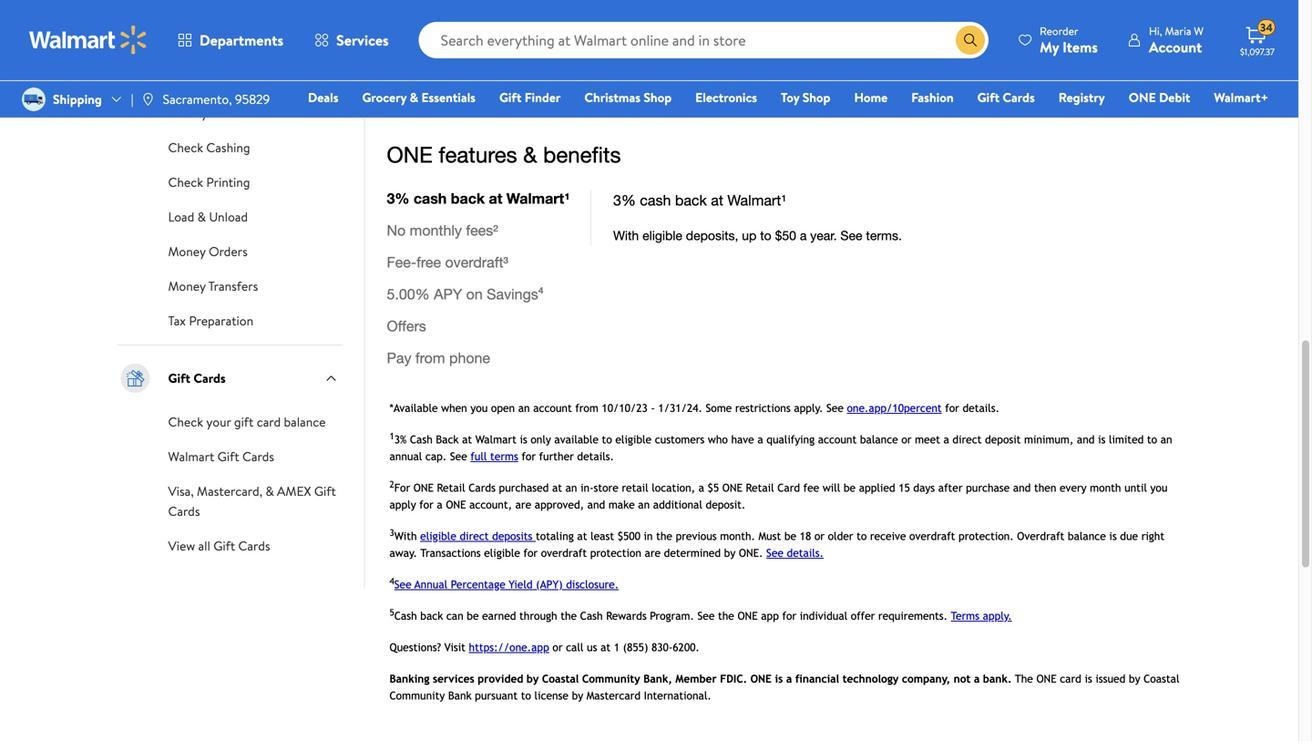 Task type: locate. For each thing, give the bounding box(es) containing it.
shop right the toy
[[803, 88, 831, 106]]

get one button
[[402, 40, 482, 69]]

0 vertical spatial check
[[168, 138, 203, 156]]

visa, mastercard, & amex gift cards link
[[168, 480, 336, 520]]

toy shop link
[[773, 88, 839, 107]]

get down deposits,
[[690, 45, 710, 63]]

items
[[1063, 37, 1098, 57]]

$200
[[792, 0, 820, 7]]

payment
[[188, 104, 237, 122]]

walmart image
[[29, 26, 148, 55]]

grocery & essentials link
[[354, 88, 484, 107]]

covered
[[712, 0, 757, 7]]

get up grocery & essentials link
[[416, 45, 437, 63]]

gift right amex
[[314, 482, 336, 500]]

1 vertical spatial money
[[168, 277, 206, 295]]

one left 'debit'
[[1129, 88, 1157, 106]]

1 horizontal spatial get
[[690, 45, 710, 63]]

deals
[[308, 88, 339, 106]]

orders
[[209, 242, 248, 260]]

up
[[760, 0, 774, 7]]

1 horizontal spatial one
[[1129, 88, 1157, 106]]

0 horizontal spatial get
[[416, 45, 437, 63]]

boost
[[963, 45, 995, 63]]

get for get protected
[[690, 45, 710, 63]]

search icon image
[[964, 33, 978, 47]]

0 horizontal spatial shop
[[644, 88, 672, 106]]

0 vertical spatial money
[[168, 242, 206, 260]]

shop
[[644, 88, 672, 106], [803, 88, 831, 106]]

check printing link
[[168, 171, 250, 191]]

maria
[[1165, 23, 1192, 39]]

one up essentials
[[440, 45, 467, 63]]

Walmart Site-Wide search field
[[419, 22, 989, 58]]

1 check from the top
[[168, 138, 203, 156]]

account
[[1150, 37, 1203, 57]]

1 vertical spatial &
[[198, 208, 206, 226]]

0 vertical spatial gift cards
[[978, 88, 1035, 106]]

fashion link
[[904, 88, 962, 107]]

deals link
[[300, 88, 347, 107]]

boost savings list item
[[923, 0, 1196, 83]]

1 shop from the left
[[644, 88, 672, 106]]

list item
[[650, 0, 923, 83]]

get inside list item
[[416, 45, 437, 63]]

0 horizontal spatial  image
[[22, 88, 46, 111]]

 image left shipping
[[22, 88, 46, 111]]

sacramento,
[[163, 90, 232, 108]]

cards down visa, mastercard, & amex gift cards
[[238, 537, 270, 555]]

money up tax
[[168, 277, 206, 295]]

gift up mastercard, on the bottom
[[218, 447, 239, 465]]

money orders
[[168, 242, 248, 260]]

gift finder
[[500, 88, 561, 106]]

 image right |
[[141, 92, 156, 107]]

one inside button
[[440, 45, 467, 63]]

money transfers link
[[168, 275, 258, 295]]

2 vertical spatial &
[[266, 482, 274, 500]]

95829
[[235, 90, 270, 108]]

registry
[[1059, 88, 1106, 106]]

1 vertical spatial gift cards
[[168, 369, 226, 387]]

money for money orders
[[168, 242, 206, 260]]

check for check cashing
[[168, 138, 203, 156]]

1 money from the top
[[168, 242, 206, 260]]

1 vertical spatial one
[[1129, 88, 1157, 106]]

christmas
[[585, 88, 641, 106]]

shop for toy shop
[[803, 88, 831, 106]]

money for money transfers
[[168, 277, 206, 295]]

gift right all
[[214, 537, 235, 555]]

&
[[410, 88, 419, 106], [198, 208, 206, 226], [266, 482, 274, 500]]

2 check from the top
[[168, 173, 203, 191]]

2 get from the left
[[690, 45, 710, 63]]

check cashing link
[[168, 137, 250, 157]]

1 horizontal spatial shop
[[803, 88, 831, 106]]

money
[[168, 242, 206, 260], [168, 277, 206, 295]]

 image for shipping
[[22, 88, 46, 111]]

gift right gift cards icon
[[168, 369, 190, 387]]

cards up your
[[194, 369, 226, 387]]

walmart gift cards link
[[168, 446, 274, 466]]

check down bill
[[168, 138, 203, 156]]

 image
[[22, 88, 46, 111], [141, 92, 156, 107]]

1 vertical spatial check
[[168, 173, 203, 191]]

reorder
[[1040, 23, 1079, 39]]

other money services image
[[117, 51, 154, 87]]

walmart
[[168, 447, 215, 465]]

1 horizontal spatial  image
[[141, 92, 156, 107]]

$1,097.37
[[1241, 46, 1275, 58]]

free.³
[[753, 8, 782, 26]]

gift cards
[[978, 88, 1035, 106], [168, 369, 226, 387]]

& right grocery
[[410, 88, 419, 106]]

2 money from the top
[[168, 277, 206, 295]]

list item containing you're covered up to $200 with eligible deposits, fee- free.³
[[650, 0, 923, 83]]

gift cards down boost savings button
[[978, 88, 1035, 106]]

check for check printing
[[168, 173, 203, 191]]

protected
[[713, 45, 769, 63]]

toy shop
[[781, 88, 831, 106]]

2 shop from the left
[[803, 88, 831, 106]]

gift cards up your
[[168, 369, 226, 387]]

sacramento, 95829
[[163, 90, 270, 108]]

money down load
[[168, 242, 206, 260]]

boost savings
[[963, 45, 1038, 63]]

1 horizontal spatial &
[[266, 482, 274, 500]]

check left your
[[168, 413, 203, 431]]

boost savings button
[[949, 40, 1053, 69]]

list
[[376, 0, 1196, 83]]

bill payment
[[168, 104, 237, 122]]

gift cards link
[[970, 88, 1044, 107]]

& left amex
[[266, 482, 274, 500]]

2 horizontal spatial &
[[410, 88, 419, 106]]

check printing
[[168, 173, 250, 191]]

gift cards image
[[117, 360, 154, 396]]

essentials
[[422, 88, 476, 106]]

get
[[416, 45, 437, 63], [690, 45, 710, 63]]

grocery & essentials
[[362, 88, 476, 106]]

view all gift cards link
[[168, 535, 270, 555]]

& right load
[[198, 208, 206, 226]]

0 vertical spatial one
[[440, 45, 467, 63]]

0 horizontal spatial &
[[198, 208, 206, 226]]

 image for sacramento, 95829
[[141, 92, 156, 107]]

savings
[[998, 45, 1038, 63]]

0 horizontal spatial one
[[440, 45, 467, 63]]

unload
[[209, 208, 248, 226]]

& inside visa, mastercard, & amex gift cards
[[266, 482, 274, 500]]

money transfers
[[168, 277, 258, 295]]

2 vertical spatial check
[[168, 413, 203, 431]]

electronics link
[[687, 88, 766, 107]]

3 check from the top
[[168, 413, 203, 431]]

1 get from the left
[[416, 45, 437, 63]]

money orders link
[[168, 241, 248, 261]]

gift left 'finder'
[[500, 88, 522, 106]]

w
[[1195, 23, 1204, 39]]

0 vertical spatial &
[[410, 88, 419, 106]]

shop right the christmas
[[644, 88, 672, 106]]

load & unload link
[[168, 206, 248, 226]]

check up load
[[168, 173, 203, 191]]

cards down visa,
[[168, 502, 200, 520]]

gift inside gift finder link
[[500, 88, 522, 106]]



Task type: vqa. For each thing, say whether or not it's contained in the screenshot.
CARDS
yes



Task type: describe. For each thing, give the bounding box(es) containing it.
shop for christmas shop
[[644, 88, 672, 106]]

bill payment link
[[168, 102, 237, 122]]

gift
[[234, 413, 254, 431]]

check cashing
[[168, 138, 250, 156]]

tax preparation
[[168, 312, 254, 329]]

get protected button
[[675, 40, 783, 69]]

|
[[131, 90, 134, 108]]

debit
[[1160, 88, 1191, 106]]

gift down boost
[[978, 88, 1000, 106]]

christmas shop
[[585, 88, 672, 106]]

departments
[[200, 30, 284, 50]]

eligible
[[850, 0, 889, 7]]

view all gift cards
[[168, 537, 270, 555]]

all
[[198, 537, 210, 555]]

balance
[[284, 413, 326, 431]]

walmart+ link
[[1206, 88, 1277, 107]]

transfers
[[208, 277, 258, 295]]

gift finder link
[[491, 88, 569, 107]]

services
[[336, 30, 389, 50]]

load & unload
[[168, 208, 248, 226]]

view
[[168, 537, 195, 555]]

& for unload
[[198, 208, 206, 226]]

grocery
[[362, 88, 407, 106]]

visa,
[[168, 482, 194, 500]]

tax
[[168, 312, 186, 329]]

one debit link
[[1121, 88, 1199, 107]]

toy
[[781, 88, 800, 106]]

cards down savings
[[1003, 88, 1035, 106]]

walmart gift cards
[[168, 447, 274, 465]]

& for essentials
[[410, 88, 419, 106]]

cards inside visa, mastercard, & amex gift cards
[[168, 502, 200, 520]]

34
[[1261, 20, 1273, 35]]

home link
[[846, 88, 896, 107]]

cashing
[[206, 138, 250, 156]]

load
[[168, 208, 194, 226]]

you're
[[675, 0, 709, 7]]

hi,
[[1150, 23, 1163, 39]]

services button
[[299, 18, 404, 62]]

visa, mastercard, & amex gift cards
[[168, 482, 336, 520]]

check your gift card balance
[[168, 413, 326, 431]]

gift inside view all gift cards link
[[214, 537, 235, 555]]

amex
[[277, 482, 311, 500]]

home
[[855, 88, 888, 106]]

reorder my items
[[1040, 23, 1098, 57]]

get for get one
[[416, 45, 437, 63]]

registry link
[[1051, 88, 1114, 107]]

hi, maria w account
[[1150, 23, 1204, 57]]

list containing you're covered up to $200 with eligible deposits, fee- free.³
[[376, 0, 1196, 83]]

1 horizontal spatial gift cards
[[978, 88, 1035, 106]]

check for check your gift card balance
[[168, 413, 203, 431]]

bill
[[168, 104, 185, 122]]

walmart+
[[1215, 88, 1269, 106]]

to
[[776, 0, 788, 7]]

gift inside walmart gift cards link
[[218, 447, 239, 465]]

check your gift card balance link
[[168, 411, 326, 431]]

cards down card
[[242, 447, 274, 465]]

electronics
[[696, 88, 758, 106]]

you're covered up to $200 with eligible deposits, fee- free.³
[[675, 0, 889, 26]]

0 horizontal spatial gift cards
[[168, 369, 226, 387]]

departments button
[[162, 18, 299, 62]]

finder
[[525, 88, 561, 106]]

gift inside visa, mastercard, & amex gift cards
[[314, 482, 336, 500]]

christmas shop link
[[576, 88, 680, 107]]

get one
[[416, 45, 467, 63]]

get protected
[[690, 45, 769, 63]]

get one list item
[[376, 0, 650, 83]]

shipping
[[53, 90, 102, 108]]

deposits,
[[675, 8, 724, 26]]

my
[[1040, 37, 1060, 57]]

card
[[257, 413, 281, 431]]

your
[[206, 413, 231, 431]]

with
[[823, 0, 847, 7]]

mastercard,
[[197, 482, 263, 500]]

one debit
[[1129, 88, 1191, 106]]

Search search field
[[419, 22, 989, 58]]

fee-
[[727, 8, 750, 26]]

fashion
[[912, 88, 954, 106]]

printing
[[206, 173, 250, 191]]



